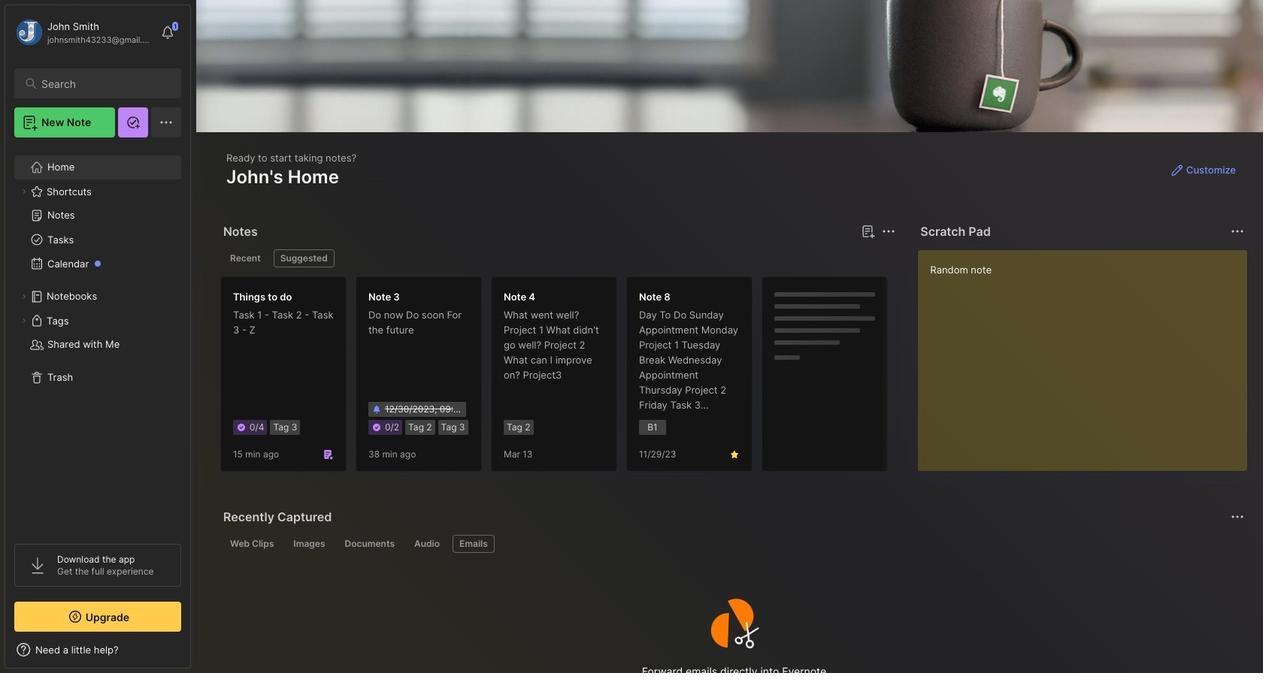 Task type: vqa. For each thing, say whether or not it's contained in the screenshot.
edit reminder field
no



Task type: describe. For each thing, give the bounding box(es) containing it.
2 tab list from the top
[[223, 535, 1242, 553]]

Search text field
[[41, 77, 168, 91]]

1 more actions field from the left
[[879, 221, 900, 242]]

Account field
[[14, 17, 153, 47]]

WHAT'S NEW field
[[5, 638, 190, 662]]

more actions image
[[1229, 223, 1247, 241]]

more actions image
[[880, 223, 898, 241]]

2 more actions field from the left
[[1227, 221, 1248, 242]]



Task type: locate. For each thing, give the bounding box(es) containing it.
main element
[[0, 0, 196, 674]]

0 vertical spatial tab list
[[223, 250, 894, 268]]

1 horizontal spatial more actions field
[[1227, 221, 1248, 242]]

1 tab list from the top
[[223, 250, 894, 268]]

click to collapse image
[[190, 646, 201, 664]]

tree
[[5, 147, 190, 531]]

More actions field
[[879, 221, 900, 242], [1227, 221, 1248, 242]]

expand notebooks image
[[20, 293, 29, 302]]

tab list
[[223, 250, 894, 268], [223, 535, 1242, 553]]

none search field inside main element
[[41, 74, 168, 92]]

Start writing… text field
[[930, 250, 1247, 459]]

row group
[[220, 277, 1263, 481]]

1 vertical spatial tab list
[[223, 535, 1242, 553]]

tree inside main element
[[5, 147, 190, 531]]

None search field
[[41, 74, 168, 92]]

0 horizontal spatial more actions field
[[879, 221, 900, 242]]

tab
[[223, 250, 268, 268], [274, 250, 334, 268], [223, 535, 281, 553], [287, 535, 332, 553], [338, 535, 402, 553], [408, 535, 447, 553], [453, 535, 495, 553]]

expand tags image
[[20, 317, 29, 326]]



